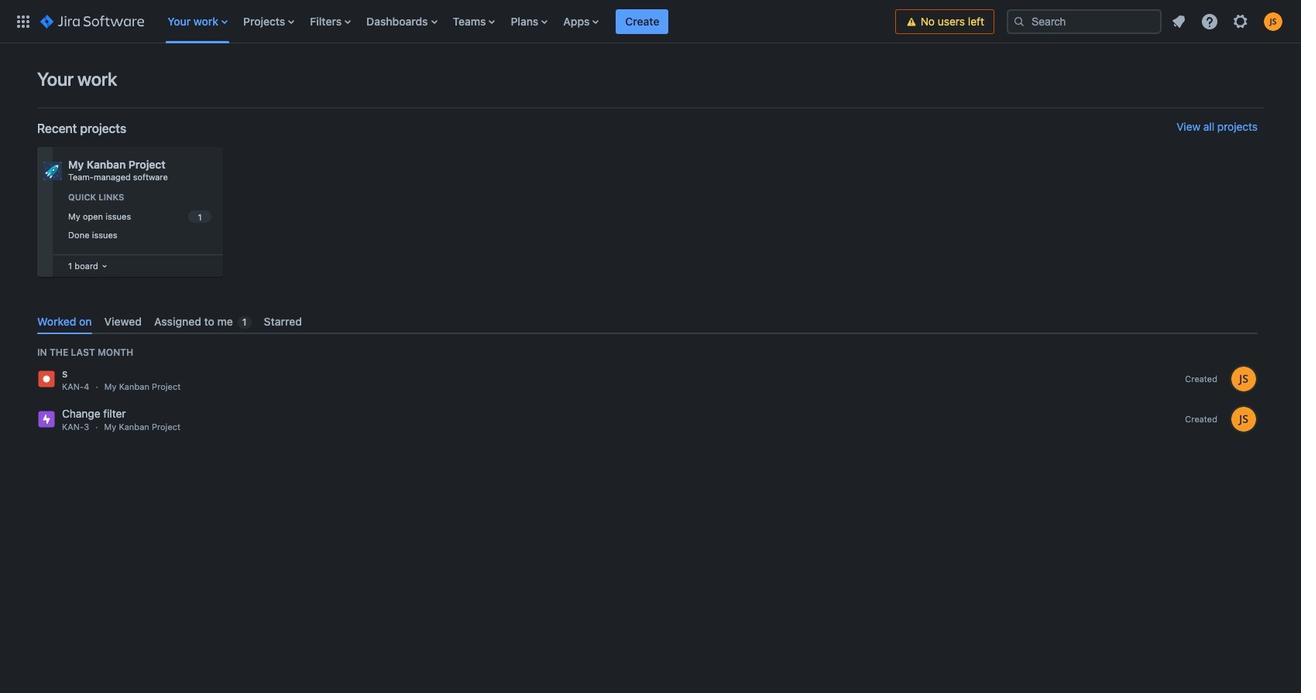 Task type: locate. For each thing, give the bounding box(es) containing it.
1 horizontal spatial list
[[1165, 7, 1292, 35]]

None search field
[[1007, 9, 1162, 34]]

banner
[[0, 0, 1301, 43]]

list item
[[616, 0, 669, 43]]

notifications image
[[1169, 12, 1188, 31]]

tab list
[[31, 309, 1264, 335]]

search image
[[1013, 15, 1025, 27]]

list
[[160, 0, 895, 43], [1165, 7, 1292, 35]]

primary element
[[9, 0, 895, 43]]

jira software image
[[40, 12, 144, 31], [40, 12, 144, 31]]



Task type: vqa. For each thing, say whether or not it's contained in the screenshot.
search box
yes



Task type: describe. For each thing, give the bounding box(es) containing it.
help image
[[1200, 12, 1219, 31]]

appswitcher icon image
[[14, 12, 33, 31]]

board image
[[98, 260, 111, 273]]

0 horizontal spatial list
[[160, 0, 895, 43]]

Search field
[[1007, 9, 1162, 34]]

settings image
[[1231, 12, 1250, 31]]

your profile and settings image
[[1264, 12, 1283, 31]]



